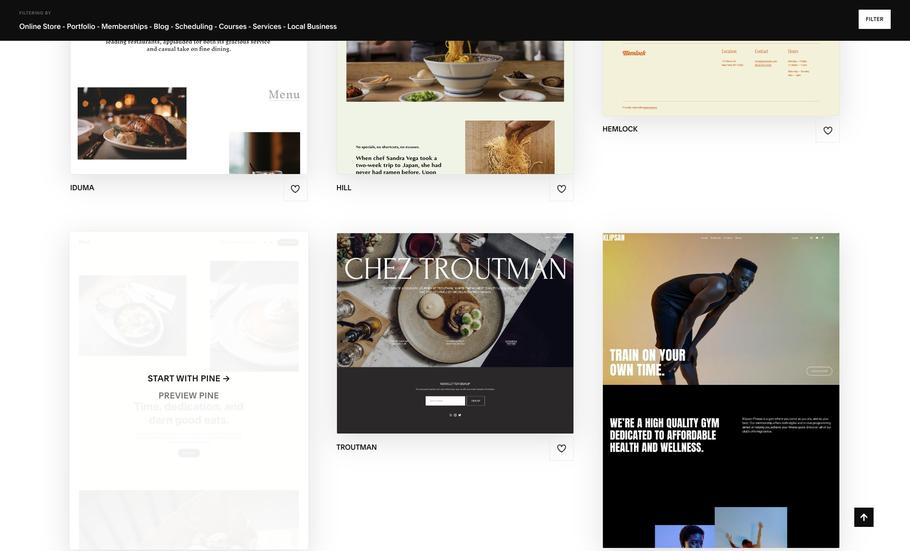 Task type: locate. For each thing, give the bounding box(es) containing it.
troutman
[[452, 316, 502, 327], [451, 334, 500, 344], [337, 443, 377, 452]]

0 vertical spatial troutman
[[452, 316, 502, 327]]

start inside button
[[148, 374, 174, 384]]

preview pine link
[[159, 384, 219, 408]]

0 horizontal spatial start
[[148, 374, 174, 384]]

services
[[253, 22, 282, 31]]

by
[[45, 11, 51, 15]]

- right blog
[[171, 22, 174, 31]]

business
[[307, 22, 337, 31]]

with up preview troutman
[[428, 316, 450, 327]]

- left local at the top left
[[283, 22, 286, 31]]

-
[[62, 22, 65, 31], [97, 22, 100, 31], [149, 22, 152, 31], [171, 22, 174, 31], [215, 22, 217, 31], [248, 22, 251, 31], [283, 22, 286, 31]]

hemlock
[[603, 125, 638, 134]]

start
[[399, 316, 426, 327], [148, 374, 174, 384], [672, 374, 699, 384]]

- right courses
[[248, 22, 251, 31]]

preview pine
[[159, 391, 219, 401]]

preview inside preview troutman link
[[410, 334, 449, 344]]

blog
[[154, 22, 169, 31]]

preview for preview pine
[[159, 391, 197, 401]]

pine image
[[69, 232, 308, 551]]

preview down start with troutman
[[410, 334, 449, 344]]

hill image
[[337, 0, 574, 174]]

memberships
[[101, 22, 148, 31]]

0 horizontal spatial preview
[[159, 391, 197, 401]]

add troutman to your favorites list image
[[557, 444, 567, 454]]

pine inside start with pine button
[[201, 374, 221, 384]]

1 vertical spatial preview
[[159, 391, 197, 401]]

0 vertical spatial preview
[[410, 334, 449, 344]]

start with troutman
[[399, 316, 502, 327]]

0 horizontal spatial with
[[176, 374, 199, 384]]

hemlock image
[[603, 0, 840, 116]]

klipsan
[[725, 374, 762, 384]]

1 horizontal spatial start
[[399, 316, 426, 327]]

- left courses
[[215, 22, 217, 31]]

1 vertical spatial pine
[[199, 391, 219, 401]]

start for preview troutman
[[399, 316, 426, 327]]

preview inside preview pine link
[[159, 391, 197, 401]]

6 - from the left
[[248, 22, 251, 31]]

2 vertical spatial troutman
[[337, 443, 377, 452]]

online
[[19, 22, 41, 31]]

iduma
[[70, 183, 94, 192]]

filter
[[866, 16, 884, 22]]

start with klipsan button
[[672, 367, 771, 391]]

start with pine button
[[148, 367, 230, 391]]

with up preview pine
[[176, 374, 199, 384]]

- right portfolio
[[97, 22, 100, 31]]

preview down start with pine
[[159, 391, 197, 401]]

0 vertical spatial pine
[[201, 374, 221, 384]]

with
[[428, 316, 450, 327], [176, 374, 199, 384], [701, 374, 723, 384]]

5 - from the left
[[215, 22, 217, 31]]

add iduma to your favorites list image
[[291, 185, 300, 194]]

courses
[[219, 22, 247, 31]]

7 - from the left
[[283, 22, 286, 31]]

start for preview pine
[[148, 374, 174, 384]]

add hemlock to your favorites list image
[[824, 126, 833, 136]]

1 horizontal spatial with
[[428, 316, 450, 327]]

with inside button
[[176, 374, 199, 384]]

pine down start with pine
[[199, 391, 219, 401]]

- right "store"
[[62, 22, 65, 31]]

pine inside preview pine link
[[199, 391, 219, 401]]

with left "klipsan"
[[701, 374, 723, 384]]

1 horizontal spatial preview
[[410, 334, 449, 344]]

start with troutman button
[[399, 310, 511, 334]]

- left blog
[[149, 22, 152, 31]]

troutman image
[[337, 234, 574, 434]]

preview
[[410, 334, 449, 344], [159, 391, 197, 401]]

pine up preview pine
[[201, 374, 221, 384]]

preview troutman link
[[410, 327, 500, 351]]

pine
[[201, 374, 221, 384], [199, 391, 219, 401]]

troutman inside button
[[452, 316, 502, 327]]



Task type: vqa. For each thing, say whether or not it's contained in the screenshot.
"Start" in START WITH KLIPSAN button
yes



Task type: describe. For each thing, give the bounding box(es) containing it.
online store - portfolio - memberships - blog - scheduling - courses - services - local business
[[19, 22, 337, 31]]

iduma image
[[71, 0, 307, 174]]

add hill to your favorites list image
[[557, 185, 567, 194]]

filter button
[[859, 10, 891, 29]]

back to top image
[[860, 513, 869, 523]]

filtering by
[[19, 11, 51, 15]]

preview for preview troutman
[[410, 334, 449, 344]]

1 - from the left
[[62, 22, 65, 31]]

3 - from the left
[[149, 22, 152, 31]]

2 horizontal spatial with
[[701, 374, 723, 384]]

2 - from the left
[[97, 22, 100, 31]]

store
[[43, 22, 61, 31]]

with for troutman
[[428, 316, 450, 327]]

hill
[[337, 183, 352, 192]]

scheduling
[[175, 22, 213, 31]]

start with pine
[[148, 374, 221, 384]]

filtering
[[19, 11, 44, 15]]

klipsan image
[[603, 234, 840, 549]]

start with klipsan
[[672, 374, 762, 384]]

with for pine
[[176, 374, 199, 384]]

4 - from the left
[[171, 22, 174, 31]]

preview troutman
[[410, 334, 500, 344]]

local
[[288, 22, 306, 31]]

2 horizontal spatial start
[[672, 374, 699, 384]]

1 vertical spatial troutman
[[451, 334, 500, 344]]

portfolio
[[67, 22, 95, 31]]



